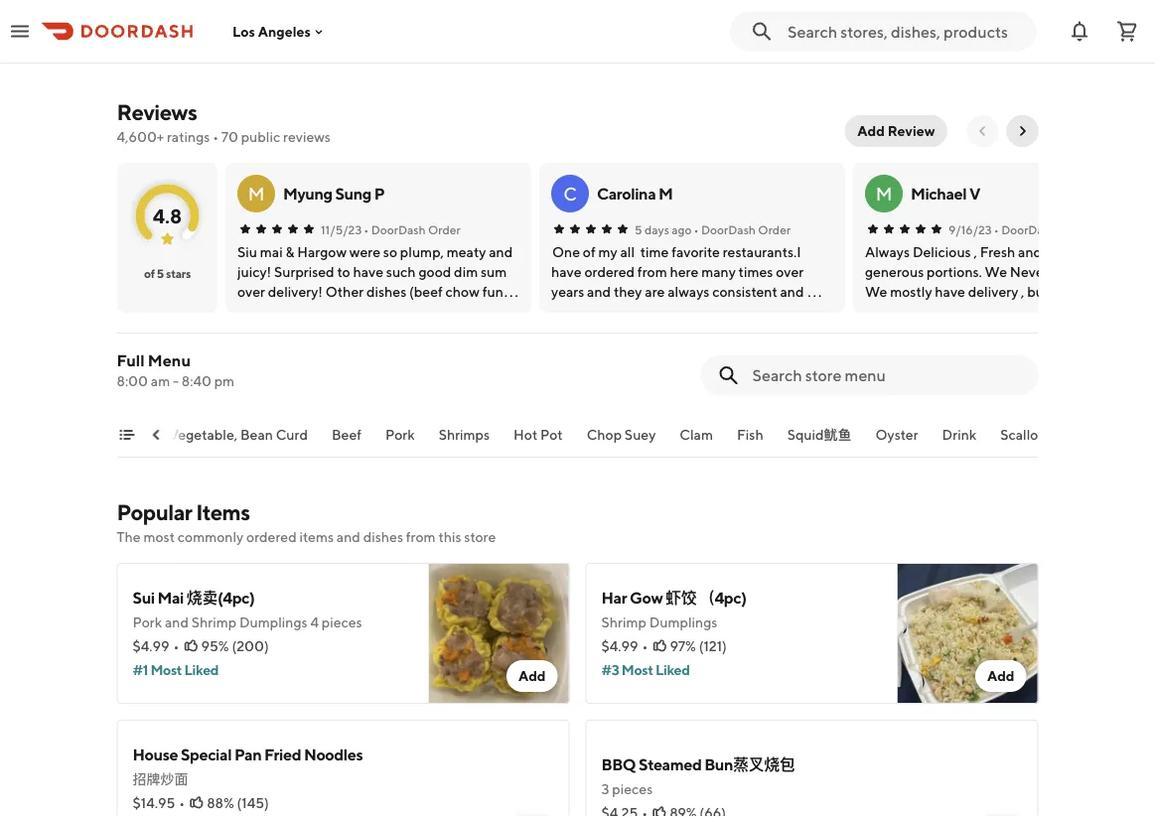 Task type: vqa. For each thing, say whether or not it's contained in the screenshot.


Task type: describe. For each thing, give the bounding box(es) containing it.
shrimp inside har gow 虾饺 （4pc) shrimp dumplings
[[602, 615, 647, 631]]

suey
[[625, 427, 656, 443]]

am
[[151, 373, 170, 390]]

reviews
[[283, 129, 331, 145]]

items
[[196, 500, 250, 526]]

doordash for michael v
[[1001, 223, 1056, 236]]

fried inside pan fried string bean dry style $13.95
[[779, 0, 816, 18]]

#3
[[602, 662, 619, 679]]

sui
[[133, 589, 155, 608]]

fillet steak french style 法式牛柳 $16.95
[[278, 0, 409, 64]]

5 days ago
[[634, 223, 692, 236]]

ago
[[672, 223, 692, 236]]

menu
[[148, 351, 191, 370]]

hot
[[514, 427, 538, 443]]

add for sui mai 烧卖(4pc)
[[519, 668, 546, 685]]

• doordash order for michael v
[[994, 223, 1091, 236]]

8:00
[[117, 373, 148, 390]]

$4.99 inside button
[[906, 25, 943, 42]]

m for michael v
[[876, 183, 892, 204]]

sung
[[335, 184, 371, 203]]

#1 most liked
[[133, 662, 219, 679]]

angeles
[[258, 23, 311, 39]]

style inside fillet steak french style 法式牛柳 $16.95
[[278, 21, 313, 40]]

most for gow
[[622, 662, 653, 679]]

of
[[144, 266, 154, 280]]

招牌炒面
[[133, 772, 188, 788]]

(200)
[[232, 638, 269, 655]]

0 horizontal spatial 5
[[156, 266, 163, 280]]

from
[[406, 529, 436, 546]]

review
[[888, 123, 936, 139]]

• down 招牌炒面
[[179, 795, 185, 812]]

$4.99 • for sui
[[133, 638, 179, 655]]

and inside popular items the most commonly ordered items and dishes from this store
[[337, 529, 361, 546]]

add inside button
[[858, 123, 885, 139]]

vegetable, bean curd
[[169, 427, 308, 443]]

pork button
[[386, 425, 415, 457]]

house special fried rice $14.95
[[121, 0, 259, 64]]

#1
[[133, 662, 148, 679]]

carolina
[[597, 184, 656, 203]]

ratings
[[167, 129, 210, 145]]

• doordash order for carolina m
[[694, 223, 791, 236]]

beef button
[[332, 425, 362, 457]]

4.8
[[152, 204, 182, 228]]

hot pot button
[[514, 425, 563, 457]]

michael v
[[911, 184, 980, 203]]

95%
[[201, 638, 229, 655]]

fried inside 'house special fried rice $14.95'
[[223, 0, 259, 18]]

drink
[[943, 427, 977, 443]]

8:40
[[182, 373, 212, 390]]

har gow 虾饺 （4pc) image
[[898, 563, 1039, 705]]

3
[[602, 782, 610, 798]]

popular
[[117, 500, 192, 526]]

sui mai 烧卖(4pc) pork and shrimp dumplings 4 pieces
[[133, 589, 362, 631]]

dumplings inside har gow 虾饺 （4pc) shrimp dumplings
[[650, 615, 718, 631]]

fish button
[[737, 425, 764, 457]]

shrimp inside "sui mai 烧卖(4pc) pork and shrimp dumplings 4 pieces"
[[192, 615, 237, 631]]

4
[[310, 615, 319, 631]]

$4.99 for sui mai 烧卖(4pc)
[[133, 638, 170, 655]]

add for har gow 虾饺 （4pc)
[[988, 668, 1015, 685]]

the
[[117, 529, 141, 546]]

(145)
[[237, 795, 269, 812]]

bean inside pan fried string bean dry style $13.95
[[749, 21, 785, 40]]

$4.99 • for har
[[602, 638, 648, 655]]

scallop button
[[1001, 425, 1047, 457]]

commonly
[[178, 529, 244, 546]]

• up "#3 most liked"
[[643, 638, 648, 655]]

dishes
[[363, 529, 403, 546]]

next image
[[1015, 123, 1031, 139]]

vegetable,
[[169, 427, 238, 443]]

c
[[563, 183, 577, 204]]

public
[[241, 129, 280, 145]]

add review button
[[846, 115, 947, 147]]

store
[[464, 529, 496, 546]]

ordered
[[246, 529, 297, 546]]

$16.95
[[278, 47, 320, 64]]

bbq steamed bun蒸叉烧包 3 pieces
[[602, 756, 795, 798]]

pieces inside "sui mai 烧卖(4pc) pork and shrimp dumplings 4 pieces"
[[322, 615, 362, 631]]

1 vertical spatial $14.95
[[133, 795, 175, 812]]

curd
[[276, 427, 308, 443]]

of 5 stars
[[144, 266, 190, 280]]

pan fried string bean dry style $13.95
[[749, 0, 861, 64]]

los angeles button
[[233, 23, 327, 39]]

• doordash order for myung sung p
[[363, 223, 460, 236]]

myung
[[283, 184, 332, 203]]

11/5/23
[[320, 223, 361, 236]]

pieces inside bbq steamed bun蒸叉烧包 3 pieces
[[612, 782, 653, 798]]

full
[[117, 351, 145, 370]]

97%
[[670, 638, 696, 655]]

har
[[602, 589, 627, 608]]

add button for sui mai 烧卖(4pc)
[[507, 661, 558, 693]]

reviews link
[[117, 99, 197, 125]]

• inside reviews 4,600+ ratings • 70 public reviews
[[213, 129, 219, 145]]

myung sung p
[[283, 184, 384, 203]]

clam button
[[680, 425, 713, 457]]

pork inside "sui mai 烧卖(4pc) pork and shrimp dumplings 4 pieces"
[[133, 615, 162, 631]]

stars
[[166, 266, 190, 280]]

bun蒸叉烧包
[[705, 756, 795, 775]]

add review
[[858, 123, 936, 139]]

house special pan fried noodles 招牌炒面
[[133, 746, 363, 788]]

bbq
[[602, 756, 636, 775]]

carolina m
[[597, 184, 673, 203]]

bean inside vegetable, bean curd button
[[240, 427, 273, 443]]

v
[[969, 184, 980, 203]]

$4.99 button
[[902, 0, 1059, 56]]

notification bell image
[[1068, 19, 1092, 43]]

$14.95 •
[[133, 795, 185, 812]]

steamed
[[639, 756, 702, 775]]



Task type: locate. For each thing, give the bounding box(es) containing it.
pieces right 4
[[322, 615, 362, 631]]

$14.95
[[121, 47, 163, 64], [133, 795, 175, 812]]

most right "#3"
[[622, 662, 653, 679]]

clam
[[680, 427, 713, 443]]

0 vertical spatial 5
[[634, 223, 642, 236]]

2 doordash from the left
[[701, 223, 756, 236]]

1 style from the left
[[278, 21, 313, 40]]

vegetable, bean curd button
[[169, 425, 308, 457]]

fried up los
[[223, 0, 259, 18]]

pot
[[541, 427, 563, 443]]

reviews
[[117, 99, 197, 125]]

虾饺
[[666, 589, 697, 608]]

fried inside house special pan fried noodles 招牌炒面
[[264, 746, 301, 765]]

beef
[[332, 427, 362, 443]]

1 horizontal spatial and
[[337, 529, 361, 546]]

liked down 97%
[[656, 662, 690, 679]]

and
[[337, 529, 361, 546], [165, 615, 189, 631]]

bean up $13.95
[[749, 21, 785, 40]]

1 horizontal spatial fried
[[264, 746, 301, 765]]

2 horizontal spatial fried
[[779, 0, 816, 18]]

0 items, open order cart image
[[1116, 19, 1140, 43]]

0 horizontal spatial m
[[248, 183, 264, 204]]

m left myung
[[248, 183, 264, 204]]

2 most from the left
[[622, 662, 653, 679]]

0 vertical spatial pieces
[[322, 615, 362, 631]]

hot pot
[[514, 427, 563, 443]]

pan inside pan fried string bean dry style $13.95
[[749, 0, 776, 18]]

0 horizontal spatial fried
[[223, 0, 259, 18]]

2 horizontal spatial doordash
[[1001, 223, 1056, 236]]

1 horizontal spatial pan
[[749, 0, 776, 18]]

1 horizontal spatial pork
[[386, 427, 415, 443]]

doordash down the p
[[371, 223, 425, 236]]

string
[[818, 0, 861, 18]]

shrimps
[[439, 427, 490, 443]]

2 add button from the left
[[976, 661, 1027, 693]]

0 horizontal spatial most
[[150, 662, 182, 679]]

pieces right 3
[[612, 782, 653, 798]]

1 vertical spatial pan
[[234, 746, 262, 765]]

special for fried
[[169, 0, 220, 18]]

gow
[[630, 589, 663, 608]]

$4.99 for har gow 虾饺 （4pc)
[[602, 638, 639, 655]]

2 horizontal spatial order
[[1058, 223, 1091, 236]]

m for myung sung p
[[248, 183, 264, 204]]

0 horizontal spatial add
[[519, 668, 546, 685]]

3 doordash from the left
[[1001, 223, 1056, 236]]

70
[[221, 129, 238, 145]]

1 liked from the left
[[184, 662, 219, 679]]

reviews 4,600+ ratings • 70 public reviews
[[117, 99, 331, 145]]

dumplings up (200)
[[239, 615, 308, 631]]

1 horizontal spatial pieces
[[612, 782, 653, 798]]

1 horizontal spatial m
[[658, 184, 673, 203]]

most for mai
[[150, 662, 182, 679]]

fried up dry
[[779, 0, 816, 18]]

liked for pork
[[184, 662, 219, 679]]

1 vertical spatial and
[[165, 615, 189, 631]]

m
[[248, 183, 264, 204], [876, 183, 892, 204], [658, 184, 673, 203]]

1 horizontal spatial shrimp
[[602, 615, 647, 631]]

style inside pan fried string bean dry style $13.95
[[816, 21, 851, 40]]

this
[[439, 529, 462, 546]]

0 horizontal spatial shrimp
[[192, 615, 237, 631]]

house
[[121, 0, 166, 18], [133, 746, 178, 765]]

show menu categories image
[[119, 427, 135, 443]]

1 vertical spatial special
[[181, 746, 232, 765]]

full menu 8:00 am - 8:40 pm
[[117, 351, 235, 390]]

special inside 'house special fried rice $14.95'
[[169, 0, 220, 18]]

1 vertical spatial house
[[133, 746, 178, 765]]

m up 5 days ago
[[658, 184, 673, 203]]

style down fillet
[[278, 21, 313, 40]]

1 horizontal spatial order
[[758, 223, 791, 236]]

0 horizontal spatial bean
[[240, 427, 273, 443]]

1 doordash from the left
[[371, 223, 425, 236]]

1 $4.99 • from the left
[[133, 638, 179, 655]]

1 horizontal spatial dumplings
[[650, 615, 718, 631]]

1 vertical spatial 5
[[156, 266, 163, 280]]

shrimp up 95%
[[192, 615, 237, 631]]

$13.95
[[749, 47, 791, 64]]

pan
[[749, 0, 776, 18], [234, 746, 262, 765]]

1 dumplings from the left
[[239, 615, 308, 631]]

bean left curd at bottom
[[240, 427, 273, 443]]

doordash
[[371, 223, 425, 236], [701, 223, 756, 236], [1001, 223, 1056, 236]]

0 horizontal spatial doordash
[[371, 223, 425, 236]]

0 horizontal spatial dumplings
[[239, 615, 308, 631]]

1 horizontal spatial $4.99
[[602, 638, 639, 655]]

88% (145)
[[207, 795, 269, 812]]

house for fried
[[133, 746, 178, 765]]

order for michael v
[[1058, 223, 1091, 236]]

pan up $13.95
[[749, 0, 776, 18]]

special inside house special pan fried noodles 招牌炒面
[[181, 746, 232, 765]]

0 vertical spatial special
[[169, 0, 220, 18]]

1 horizontal spatial liked
[[656, 662, 690, 679]]

oyster button
[[876, 425, 919, 457]]

pork down sui
[[133, 615, 162, 631]]

$4.99 • up "#3"
[[602, 638, 648, 655]]

previous image
[[975, 123, 991, 139]]

1 horizontal spatial most
[[622, 662, 653, 679]]

0 vertical spatial $14.95
[[121, 47, 163, 64]]

popular items the most commonly ordered items and dishes from this store
[[117, 500, 496, 546]]

1 most from the left
[[150, 662, 182, 679]]

2 liked from the left
[[656, 662, 690, 679]]

0 horizontal spatial order
[[428, 223, 460, 236]]

doordash right 9/16/23
[[1001, 223, 1056, 236]]

open menu image
[[8, 19, 32, 43]]

doordash for myung sung p
[[371, 223, 425, 236]]

$4.99 •
[[133, 638, 179, 655], [602, 638, 648, 655]]

0 horizontal spatial pieces
[[322, 615, 362, 631]]

0 horizontal spatial add button
[[507, 661, 558, 693]]

0 vertical spatial bean
[[749, 21, 785, 40]]

oyster
[[876, 427, 919, 443]]

5 right of on the top left of page
[[156, 266, 163, 280]]

los angeles
[[233, 23, 311, 39]]

most right #1
[[150, 662, 182, 679]]

house inside 'house special fried rice $14.95'
[[121, 0, 166, 18]]

1 shrimp from the left
[[192, 615, 237, 631]]

0 vertical spatial house
[[121, 0, 166, 18]]

法式牛柳
[[316, 21, 378, 40]]

dumplings inside "sui mai 烧卖(4pc) pork and shrimp dumplings 4 pieces"
[[239, 615, 308, 631]]

1 horizontal spatial 5
[[634, 223, 642, 236]]

0 horizontal spatial liked
[[184, 662, 219, 679]]

9/16/23
[[948, 223, 992, 236]]

shrimp down har
[[602, 615, 647, 631]]

$4.99
[[906, 25, 943, 42], [133, 638, 170, 655], [602, 638, 639, 655]]

0 vertical spatial and
[[337, 529, 361, 546]]

1 horizontal spatial style
[[816, 21, 851, 40]]

5
[[634, 223, 642, 236], [156, 266, 163, 280]]

2 order from the left
[[758, 223, 791, 236]]

pork right beef
[[386, 427, 415, 443]]

2 dumplings from the left
[[650, 615, 718, 631]]

• up #1 most liked at the left of page
[[174, 638, 179, 655]]

2 shrimp from the left
[[602, 615, 647, 631]]

bean
[[749, 21, 785, 40], [240, 427, 273, 443]]

mai
[[158, 589, 184, 608]]

0 horizontal spatial style
[[278, 21, 313, 40]]

1 vertical spatial bean
[[240, 427, 273, 443]]

烧卖(4pc)
[[187, 589, 255, 608]]

1 horizontal spatial add
[[858, 123, 885, 139]]

0 horizontal spatial $4.99 •
[[133, 638, 179, 655]]

doordash for carolina m
[[701, 223, 756, 236]]

0 horizontal spatial pork
[[133, 615, 162, 631]]

michael
[[911, 184, 967, 203]]

sui mai 烧卖(4pc) image
[[429, 563, 570, 705]]

(121)
[[699, 638, 727, 655]]

dry
[[788, 21, 813, 40]]

dumplings up 97%
[[650, 615, 718, 631]]

2 horizontal spatial add
[[988, 668, 1015, 685]]

most
[[150, 662, 182, 679], [622, 662, 653, 679]]

（4pc)
[[700, 589, 747, 608]]

chop suey
[[587, 427, 656, 443]]

order for carolina m
[[758, 223, 791, 236]]

1 add button from the left
[[507, 661, 558, 693]]

Item Search search field
[[753, 365, 1023, 387]]

2 horizontal spatial $4.99
[[906, 25, 943, 42]]

order for myung sung p
[[428, 223, 460, 236]]

$14.95 down 招牌炒面
[[133, 795, 175, 812]]

house up 招牌炒面
[[133, 746, 178, 765]]

scroll menu navigation left image
[[149, 427, 164, 443]]

dumplings
[[239, 615, 308, 631], [650, 615, 718, 631]]

fried left "noodles"
[[264, 746, 301, 765]]

3 • doordash order from the left
[[994, 223, 1091, 236]]

• right 11/5/23 on the left top of the page
[[363, 223, 368, 236]]

style
[[278, 21, 313, 40], [816, 21, 851, 40]]

pm
[[214, 373, 235, 390]]

chop
[[587, 427, 622, 443]]

house up rice
[[121, 0, 166, 18]]

1 horizontal spatial add button
[[976, 661, 1027, 693]]

• doordash order right 9/16/23
[[994, 223, 1091, 236]]

$4.99 • up #1
[[133, 638, 179, 655]]

3 order from the left
[[1058, 223, 1091, 236]]

1 horizontal spatial $4.99 •
[[602, 638, 648, 655]]

most
[[143, 529, 175, 546]]

2 horizontal spatial • doordash order
[[994, 223, 1091, 236]]

items
[[300, 529, 334, 546]]

liked down 95%
[[184, 662, 219, 679]]

5 left days
[[634, 223, 642, 236]]

and down the mai
[[165, 615, 189, 631]]

pan up the (145)
[[234, 746, 262, 765]]

house for rice
[[121, 0, 166, 18]]

0 vertical spatial pork
[[386, 427, 415, 443]]

squid鱿鱼 button
[[788, 425, 852, 457]]

liked for （4pc)
[[656, 662, 690, 679]]

• right 9/16/23
[[994, 223, 999, 236]]

los
[[233, 23, 255, 39]]

and right items
[[337, 529, 361, 546]]

-
[[173, 373, 179, 390]]

1 vertical spatial pieces
[[612, 782, 653, 798]]

$4.99 up #1
[[133, 638, 170, 655]]

$14.95 down rice
[[121, 47, 163, 64]]

add
[[858, 123, 885, 139], [519, 668, 546, 685], [988, 668, 1015, 685]]

noodles
[[304, 746, 363, 765]]

• doordash order right ago
[[694, 223, 791, 236]]

• right ago
[[694, 223, 699, 236]]

• left 70
[[213, 129, 219, 145]]

add button for har gow 虾饺 （4pc)
[[976, 661, 1027, 693]]

1 order from the left
[[428, 223, 460, 236]]

0 horizontal spatial pan
[[234, 746, 262, 765]]

1 horizontal spatial doordash
[[701, 223, 756, 236]]

doordash right ago
[[701, 223, 756, 236]]

#3 most liked
[[602, 662, 690, 679]]

days
[[644, 223, 669, 236]]

special for pan
[[181, 746, 232, 765]]

2 $4.99 • from the left
[[602, 638, 648, 655]]

0 horizontal spatial $4.99
[[133, 638, 170, 655]]

2 horizontal spatial m
[[876, 183, 892, 204]]

chop suey button
[[587, 425, 656, 457]]

0 horizontal spatial and
[[165, 615, 189, 631]]

house inside house special pan fried noodles 招牌炒面
[[133, 746, 178, 765]]

•
[[213, 129, 219, 145], [363, 223, 368, 236], [694, 223, 699, 236], [994, 223, 999, 236], [174, 638, 179, 655], [643, 638, 648, 655], [179, 795, 185, 812]]

$4.99 up "#3"
[[602, 638, 639, 655]]

1 • doordash order from the left
[[363, 223, 460, 236]]

88%
[[207, 795, 234, 812]]

• doordash order
[[363, 223, 460, 236], [694, 223, 791, 236], [994, 223, 1091, 236]]

special
[[169, 0, 220, 18], [181, 746, 232, 765]]

$4.99 up review
[[906, 25, 943, 42]]

style down 'string'
[[816, 21, 851, 40]]

97% (121)
[[670, 638, 727, 655]]

p
[[374, 184, 384, 203]]

• doordash order down the p
[[363, 223, 460, 236]]

1 vertical spatial pork
[[133, 615, 162, 631]]

m left michael
[[876, 183, 892, 204]]

steak
[[317, 0, 356, 18]]

1 horizontal spatial bean
[[749, 21, 785, 40]]

0 horizontal spatial • doordash order
[[363, 223, 460, 236]]

2 • doordash order from the left
[[694, 223, 791, 236]]

pan inside house special pan fried noodles 招牌炒面
[[234, 746, 262, 765]]

Store search: begin typing to search for stores available on DoorDash text field
[[788, 20, 1024, 42]]

and inside "sui mai 烧卖(4pc) pork and shrimp dumplings 4 pieces"
[[165, 615, 189, 631]]

shrimp
[[192, 615, 237, 631], [602, 615, 647, 631]]

french
[[359, 0, 409, 18]]

1 horizontal spatial • doordash order
[[694, 223, 791, 236]]

add button
[[507, 661, 558, 693], [976, 661, 1027, 693]]

$14.95 inside 'house special fried rice $14.95'
[[121, 47, 163, 64]]

2 style from the left
[[816, 21, 851, 40]]

4,600+
[[117, 129, 164, 145]]

har gow 虾饺 （4pc) shrimp dumplings
[[602, 589, 747, 631]]

fish
[[737, 427, 764, 443]]

0 vertical spatial pan
[[749, 0, 776, 18]]



